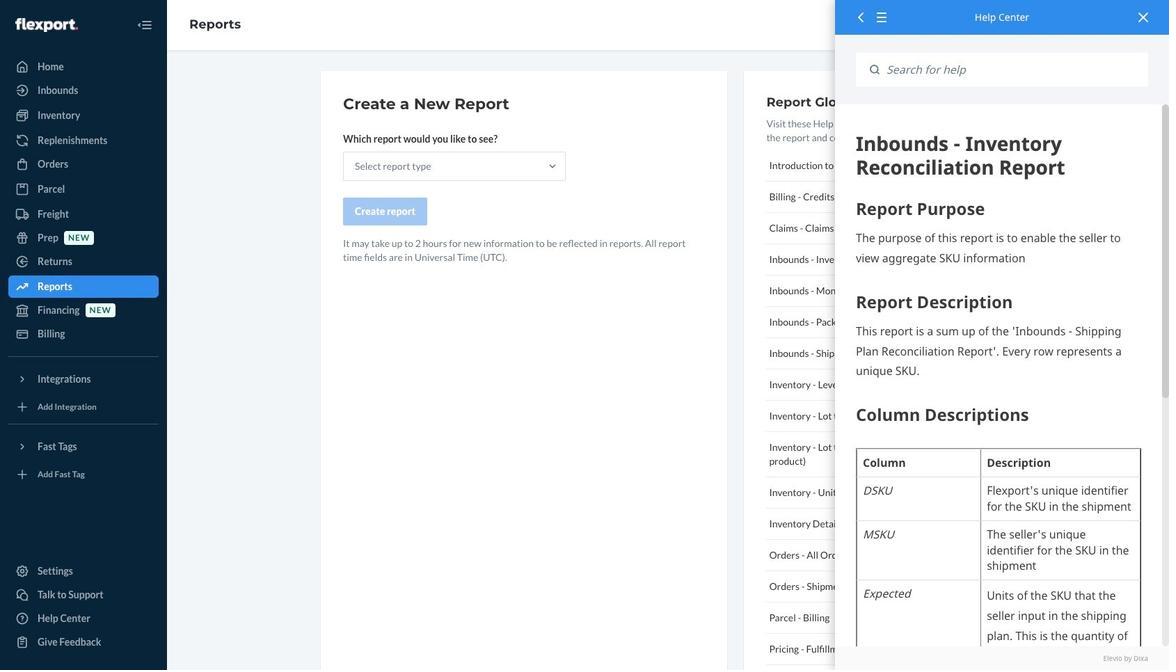 Task type: vqa. For each thing, say whether or not it's contained in the screenshot.
the topmost Lot
no



Task type: locate. For each thing, give the bounding box(es) containing it.
Search search field
[[880, 52, 1148, 87]]

flexport logo image
[[15, 18, 78, 32]]



Task type: describe. For each thing, give the bounding box(es) containing it.
close navigation image
[[136, 17, 153, 33]]



